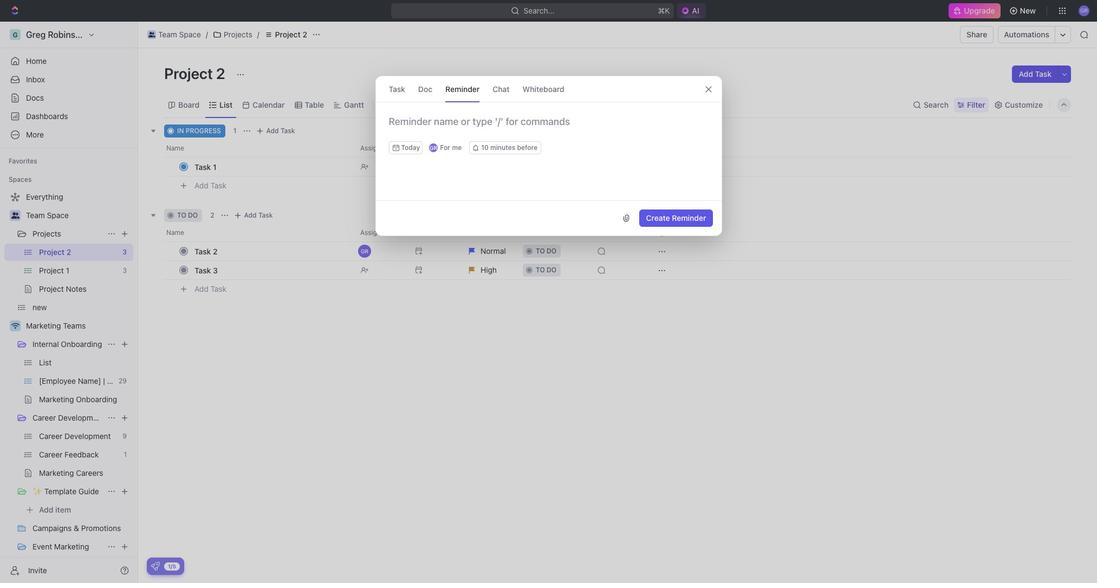 Task type: locate. For each thing, give the bounding box(es) containing it.
guide
[[78, 487, 99, 496]]

0 vertical spatial team space
[[158, 30, 201, 39]]

marketing
[[26, 321, 61, 331], [54, 542, 89, 552]]

list link
[[217, 97, 233, 112]]

task up the customize
[[1035, 69, 1052, 79]]

gr
[[430, 145, 437, 151]]

0 horizontal spatial projects
[[33, 229, 61, 238]]

add task button down task 3
[[190, 283, 231, 296]]

tree
[[4, 189, 133, 584]]

add task button down task 1
[[190, 179, 231, 192]]

1/5
[[168, 563, 176, 570]]

10
[[481, 144, 489, 152]]

task down task 1
[[211, 181, 227, 190]]

home link
[[4, 53, 133, 70]]

0 horizontal spatial 1
[[213, 162, 217, 171]]

1 horizontal spatial team
[[158, 30, 177, 39]]

internal onboarding
[[33, 340, 102, 349]]

marketing right event
[[54, 542, 89, 552]]

0 vertical spatial project 2
[[275, 30, 307, 39]]

task down 3 at the left top
[[211, 284, 227, 293]]

do
[[188, 211, 198, 219]]

upgrade link
[[949, 3, 1001, 18]]

spaces
[[9, 176, 32, 184]]

0 horizontal spatial project 2
[[164, 64, 229, 82]]

add
[[1019, 69, 1033, 79], [266, 127, 279, 135], [195, 181, 208, 190], [244, 211, 257, 219], [195, 284, 208, 293]]

task down calendar
[[281, 127, 295, 135]]

tree containing team space
[[4, 189, 133, 584]]

calendar link
[[250, 97, 285, 112]]

project 2
[[275, 30, 307, 39], [164, 64, 229, 82]]

1 horizontal spatial team space
[[158, 30, 201, 39]]

project
[[275, 30, 301, 39], [164, 64, 213, 82]]

team space link
[[145, 28, 204, 41], [26, 207, 131, 224]]

1 right progress
[[233, 127, 237, 135]]

before
[[517, 144, 538, 152]]

1 vertical spatial 1
[[213, 162, 217, 171]]

0 vertical spatial reminder
[[445, 84, 480, 93]]

0 horizontal spatial space
[[47, 211, 69, 220]]

1 vertical spatial project 2
[[164, 64, 229, 82]]

1 vertical spatial marketing
[[54, 542, 89, 552]]

1 / from the left
[[206, 30, 208, 39]]

task 2
[[195, 247, 218, 256]]

✨ template guide
[[33, 487, 99, 496]]

0 horizontal spatial team
[[26, 211, 45, 220]]

0 horizontal spatial user group image
[[11, 212, 19, 219]]

1 horizontal spatial 1
[[233, 127, 237, 135]]

1 horizontal spatial reminder
[[672, 213, 706, 223]]

0 horizontal spatial project
[[164, 64, 213, 82]]

task left doc
[[389, 84, 405, 93]]

docs
[[26, 93, 44, 102]]

0 horizontal spatial team space link
[[26, 207, 131, 224]]

share button
[[960, 26, 994, 43]]

1 vertical spatial team space
[[26, 211, 69, 220]]

2
[[303, 30, 307, 39], [216, 64, 225, 82], [210, 211, 214, 219], [213, 247, 218, 256]]

user group image
[[148, 32, 155, 37], [11, 212, 19, 219]]

event
[[33, 542, 52, 552]]

add up the customize
[[1019, 69, 1033, 79]]

team space
[[158, 30, 201, 39], [26, 211, 69, 220]]

1 down progress
[[213, 162, 217, 171]]

dialog containing task
[[375, 76, 722, 236]]

1
[[233, 127, 237, 135], [213, 162, 217, 171]]

in progress
[[177, 127, 221, 135]]

projects inside sidebar navigation
[[33, 229, 61, 238]]

marketing up "internal"
[[26, 321, 61, 331]]

project inside project 2 link
[[275, 30, 301, 39]]

development
[[58, 413, 104, 423]]

invite
[[28, 566, 47, 575]]

2 / from the left
[[257, 30, 259, 39]]

reminder
[[445, 84, 480, 93], [672, 213, 706, 223]]

reminder right create
[[672, 213, 706, 223]]

0 vertical spatial user group image
[[148, 32, 155, 37]]

list
[[220, 100, 233, 109]]

0 horizontal spatial team space
[[26, 211, 69, 220]]

1 vertical spatial projects link
[[33, 225, 103, 243]]

create reminder
[[646, 213, 706, 223]]

1 horizontal spatial projects link
[[210, 28, 255, 41]]

project 2 link
[[262, 28, 310, 41]]

dialog
[[375, 76, 722, 236]]

customize button
[[991, 97, 1046, 112]]

space
[[179, 30, 201, 39], [47, 211, 69, 220]]

1 horizontal spatial project
[[275, 30, 301, 39]]

0 vertical spatial 1
[[233, 127, 237, 135]]

automations button
[[999, 27, 1055, 43]]

0 vertical spatial team
[[158, 30, 177, 39]]

add task
[[1019, 69, 1052, 79], [266, 127, 295, 135], [195, 181, 227, 190], [244, 211, 273, 219], [195, 284, 227, 293]]

1 vertical spatial team
[[26, 211, 45, 220]]

inbox link
[[4, 71, 133, 88]]

task 3 link
[[192, 263, 352, 278]]

reminder right doc
[[445, 84, 480, 93]]

create reminder button
[[640, 210, 713, 227]]

0 vertical spatial project
[[275, 30, 301, 39]]

favorites button
[[4, 155, 42, 168]]

1 vertical spatial space
[[47, 211, 69, 220]]

projects
[[224, 30, 252, 39], [33, 229, 61, 238]]

0 vertical spatial marketing
[[26, 321, 61, 331]]

1 horizontal spatial user group image
[[148, 32, 155, 37]]

in
[[177, 127, 184, 135]]

user group image inside tree
[[11, 212, 19, 219]]

1 vertical spatial user group image
[[11, 212, 19, 219]]

add task button
[[1012, 66, 1058, 83], [253, 125, 299, 138], [190, 179, 231, 192], [231, 209, 277, 222], [190, 283, 231, 296]]

team
[[158, 30, 177, 39], [26, 211, 45, 220]]

task
[[1035, 69, 1052, 79], [389, 84, 405, 93], [281, 127, 295, 135], [195, 162, 211, 171], [211, 181, 227, 190], [258, 211, 273, 219], [195, 247, 211, 256], [195, 266, 211, 275], [211, 284, 227, 293]]

0 vertical spatial space
[[179, 30, 201, 39]]

0 vertical spatial projects
[[224, 30, 252, 39]]

1 vertical spatial projects
[[33, 229, 61, 238]]

10 minutes before
[[481, 144, 538, 152]]

0 horizontal spatial /
[[206, 30, 208, 39]]

task 1
[[195, 162, 217, 171]]

favorites
[[9, 157, 37, 165]]

1 vertical spatial reminder
[[672, 213, 706, 223]]

inbox
[[26, 75, 45, 84]]

marketing inside event marketing link
[[54, 542, 89, 552]]

chat
[[493, 84, 510, 93]]

add task down task 3
[[195, 284, 227, 293]]

onboarding checklist button image
[[151, 562, 160, 571]]

home
[[26, 56, 47, 66]]

tree inside sidebar navigation
[[4, 189, 133, 584]]

add task down calendar
[[266, 127, 295, 135]]

task up task 2 link
[[258, 211, 273, 219]]

1 horizontal spatial /
[[257, 30, 259, 39]]

add task up the customize
[[1019, 69, 1052, 79]]

0 vertical spatial team space link
[[145, 28, 204, 41]]



Task type: vqa. For each thing, say whether or not it's contained in the screenshot.
"tab list"
no



Task type: describe. For each thing, give the bounding box(es) containing it.
✨
[[33, 487, 42, 496]]

progress
[[186, 127, 221, 135]]

task 2 link
[[192, 244, 352, 259]]

gantt link
[[342, 97, 364, 112]]

search
[[924, 100, 949, 109]]

table link
[[303, 97, 324, 112]]

0 vertical spatial projects link
[[210, 28, 255, 41]]

2 inside task 2 link
[[213, 247, 218, 256]]

share
[[967, 30, 987, 39]]

task down progress
[[195, 162, 211, 171]]

template
[[44, 487, 76, 496]]

create
[[646, 213, 670, 223]]

1 horizontal spatial team space link
[[145, 28, 204, 41]]

event marketing link
[[33, 539, 103, 556]]

add down calendar link
[[266, 127, 279, 135]]

me
[[452, 144, 462, 152]]

automations
[[1004, 30, 1050, 39]]

user group image inside "team space" link
[[148, 32, 155, 37]]

board
[[178, 100, 200, 109]]

0 horizontal spatial reminder
[[445, 84, 480, 93]]

marketing inside marketing teams link
[[26, 321, 61, 331]]

wifi image
[[11, 323, 19, 329]]

2 inside project 2 link
[[303, 30, 307, 39]]

internal
[[33, 340, 59, 349]]

today button
[[389, 141, 423, 154]]

add task button up task 2 link
[[231, 209, 277, 222]]

1 horizontal spatial space
[[179, 30, 201, 39]]

new button
[[1005, 2, 1043, 20]]

search...
[[524, 6, 555, 15]]

dashboards
[[26, 112, 68, 121]]

task button
[[389, 76, 405, 102]]

whiteboard button
[[523, 76, 564, 102]]

team inside sidebar navigation
[[26, 211, 45, 220]]

chat button
[[493, 76, 510, 102]]

teams
[[63, 321, 86, 331]]

onboarding checklist button element
[[151, 562, 160, 571]]

marketing teams link
[[26, 318, 131, 335]]

space inside tree
[[47, 211, 69, 220]]

1 vertical spatial project
[[164, 64, 213, 82]]

whiteboard
[[523, 84, 564, 93]]

add up task 2 link
[[244, 211, 257, 219]]

for
[[440, 144, 450, 152]]

0 horizontal spatial projects link
[[33, 225, 103, 243]]

to
[[177, 211, 186, 219]]

career
[[33, 413, 56, 423]]

add task up task 2 link
[[244, 211, 273, 219]]

dashboards link
[[4, 108, 133, 125]]

new
[[1020, 6, 1036, 15]]

add task button down calendar
[[253, 125, 299, 138]]

task inside dialog
[[389, 84, 405, 93]]

marketing teams
[[26, 321, 86, 331]]

customize
[[1005, 100, 1043, 109]]

upgrade
[[964, 6, 995, 15]]

career development link
[[33, 410, 104, 427]]

search button
[[910, 97, 952, 112]]

internal onboarding link
[[33, 336, 103, 353]]

to do
[[177, 211, 198, 219]]

event marketing
[[33, 542, 89, 552]]

1 horizontal spatial projects
[[224, 30, 252, 39]]

10 minutes before button
[[469, 141, 541, 154]]

board link
[[176, 97, 200, 112]]

sidebar navigation
[[0, 22, 138, 584]]

docs link
[[4, 89, 133, 107]]

task left 3 at the left top
[[195, 266, 211, 275]]

✨ template guide link
[[33, 483, 103, 501]]

team space inside sidebar navigation
[[26, 211, 69, 220]]

minutes
[[490, 144, 515, 152]]

add task button up the customize
[[1012, 66, 1058, 83]]

gr for me
[[430, 144, 462, 152]]

Reminder na﻿me or type '/' for commands text field
[[376, 115, 721, 141]]

today
[[401, 144, 420, 152]]

add down task 3
[[195, 284, 208, 293]]

table
[[305, 100, 324, 109]]

reminder button
[[445, 76, 480, 102]]

3
[[213, 266, 218, 275]]

1 horizontal spatial project 2
[[275, 30, 307, 39]]

career development
[[33, 413, 104, 423]]

calendar
[[253, 100, 285, 109]]

add down task 1
[[195, 181, 208, 190]]

⌘k
[[658, 6, 670, 15]]

doc
[[418, 84, 432, 93]]

reminder inside button
[[672, 213, 706, 223]]

1 vertical spatial team space link
[[26, 207, 131, 224]]

doc button
[[418, 76, 432, 102]]

task 3
[[195, 266, 218, 275]]

task 1 link
[[192, 159, 352, 175]]

task up task 3
[[195, 247, 211, 256]]

gantt
[[344, 100, 364, 109]]

onboarding
[[61, 340, 102, 349]]

add task down task 1
[[195, 181, 227, 190]]



